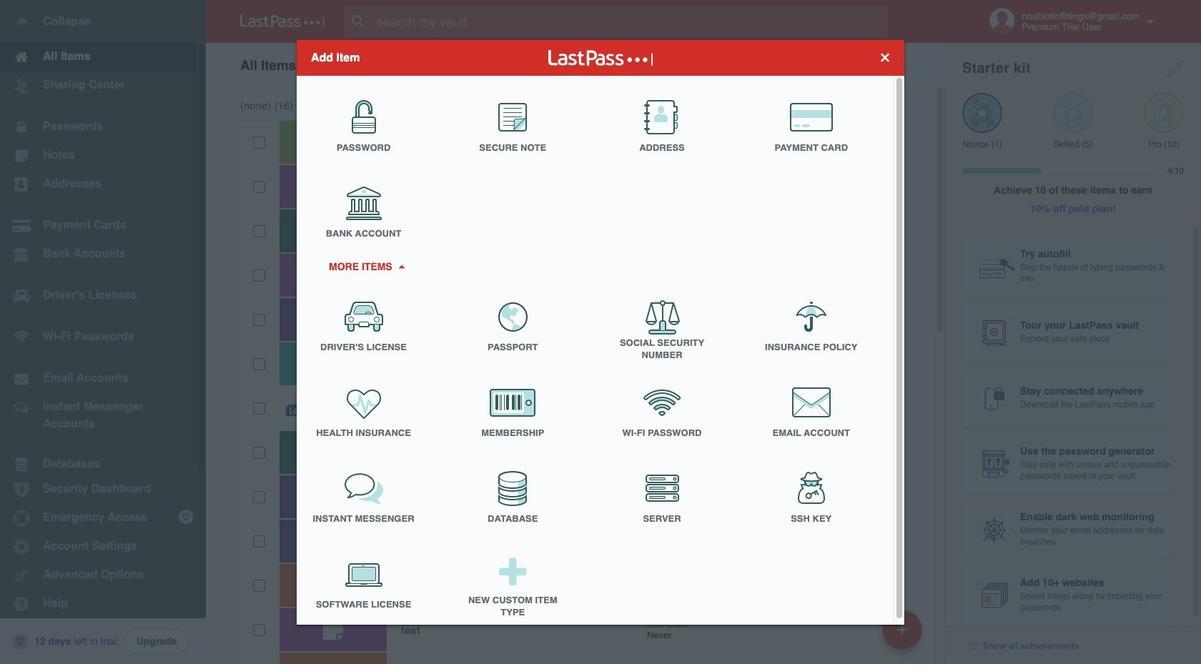 Task type: locate. For each thing, give the bounding box(es) containing it.
dialog
[[297, 40, 905, 629]]

search my vault text field
[[345, 6, 916, 37]]

main navigation navigation
[[0, 0, 206, 665]]



Task type: vqa. For each thing, say whether or not it's contained in the screenshot.
password field
no



Task type: describe. For each thing, give the bounding box(es) containing it.
caret right image
[[396, 265, 406, 268]]

Search search field
[[345, 6, 916, 37]]

new item navigation
[[878, 606, 931, 665]]

lastpass image
[[240, 15, 325, 28]]

new item image
[[898, 625, 908, 635]]

vault options navigation
[[206, 43, 946, 86]]



